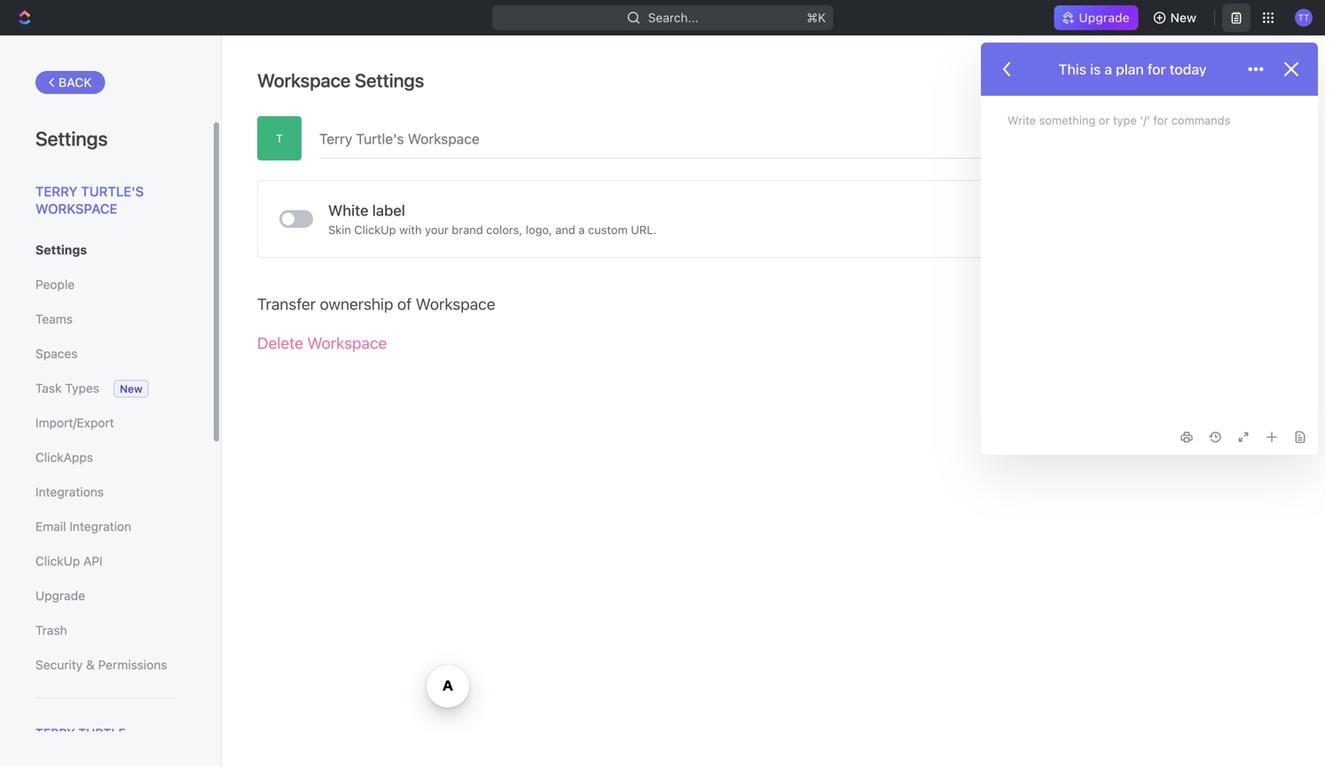 Task type: locate. For each thing, give the bounding box(es) containing it.
email integration link
[[35, 512, 177, 542]]

1 terry from the top
[[35, 184, 78, 199]]

1 vertical spatial upgrade link
[[35, 581, 177, 611]]

upgrade link up is
[[1054, 5, 1139, 30]]

upgrade inside "settings" element
[[35, 589, 85, 603]]

email integration
[[35, 519, 131, 534]]

a right and
[[579, 223, 585, 236]]

trash link
[[35, 616, 177, 646]]

workspace inside dropdown button
[[416, 295, 496, 314]]

is
[[1090, 61, 1101, 78]]

clickapps
[[35, 450, 93, 465]]

clickup api
[[35, 554, 103, 569]]

0 vertical spatial settings
[[355, 69, 424, 91]]

label
[[372, 201, 405, 219]]

workspace
[[257, 69, 351, 91], [35, 201, 117, 216], [416, 295, 496, 314], [307, 334, 387, 353]]

upgrade down clickup api
[[35, 589, 85, 603]]

upgrade link
[[1054, 5, 1139, 30], [35, 581, 177, 611]]

0 horizontal spatial upgrade link
[[35, 581, 177, 611]]

new inside "settings" element
[[120, 383, 142, 395]]

brand
[[452, 223, 483, 236]]

of
[[397, 295, 412, 314]]

this
[[1059, 61, 1087, 78]]

api
[[83, 554, 103, 569]]

turtle's
[[81, 184, 144, 199]]

clickup left api
[[35, 554, 80, 569]]

terry left turtle's
[[35, 184, 78, 199]]

1 horizontal spatial upgrade link
[[1054, 5, 1139, 30]]

new button
[[1146, 4, 1208, 32]]

teams link
[[35, 304, 177, 334]]

0 horizontal spatial a
[[579, 223, 585, 236]]

2 vertical spatial settings
[[35, 243, 87, 257]]

transfer
[[257, 295, 316, 314]]

0 vertical spatial new
[[1171, 10, 1197, 25]]

&
[[86, 658, 95, 673]]

white label skin clickup with your brand colors, logo, and a custom url.
[[328, 201, 657, 236]]

0 vertical spatial terry
[[35, 184, 78, 199]]

integration
[[69, 519, 131, 534]]

1 horizontal spatial new
[[1171, 10, 1197, 25]]

people link
[[35, 270, 177, 300]]

workspace down turtle's
[[35, 201, 117, 216]]

Team Na﻿me text field
[[319, 116, 1290, 158]]

0 vertical spatial clickup
[[354, 223, 396, 236]]

security
[[35, 658, 83, 673]]

security & permissions link
[[35, 650, 177, 681]]

0 horizontal spatial clickup
[[35, 554, 80, 569]]

0 horizontal spatial upgrade
[[35, 589, 85, 603]]

clickup
[[354, 223, 396, 236], [35, 554, 80, 569]]

settings link
[[35, 235, 177, 265]]

1 horizontal spatial a
[[1105, 61, 1113, 78]]

for
[[1148, 61, 1166, 78]]

terry
[[35, 184, 78, 199], [35, 726, 75, 741]]

ownership
[[320, 295, 393, 314]]

upgrade
[[1079, 10, 1130, 25], [35, 589, 85, 603]]

terry inside the terry turtle's workspace
[[35, 184, 78, 199]]

terry left the 'turtle'
[[35, 726, 75, 741]]

this is a plan for today
[[1059, 61, 1207, 78]]

2 terry from the top
[[35, 726, 75, 741]]

clickup down label
[[354, 223, 396, 236]]

upgrade up is
[[1079, 10, 1130, 25]]

settings
[[355, 69, 424, 91], [35, 127, 108, 150], [35, 243, 87, 257]]

a
[[1105, 61, 1113, 78], [579, 223, 585, 236]]

and
[[556, 223, 576, 236]]

delete workspace button
[[257, 324, 387, 363]]

plan
[[1116, 61, 1144, 78]]

1 vertical spatial clickup
[[35, 554, 80, 569]]

1 horizontal spatial clickup
[[354, 223, 396, 236]]

import/export
[[35, 416, 114, 430]]

integrations link
[[35, 477, 177, 507]]

a inside white label skin clickup with your brand colors, logo, and a custom url.
[[579, 223, 585, 236]]

workspace up "t"
[[257, 69, 351, 91]]

0 vertical spatial a
[[1105, 61, 1113, 78]]

permissions
[[98, 658, 167, 673]]

new up today
[[1171, 10, 1197, 25]]

security & permissions
[[35, 658, 167, 673]]

tt
[[1298, 12, 1310, 22]]

0 vertical spatial upgrade link
[[1054, 5, 1139, 30]]

1 vertical spatial upgrade
[[35, 589, 85, 603]]

trash
[[35, 623, 67, 638]]

workspace right of
[[416, 295, 496, 314]]

1 vertical spatial terry
[[35, 726, 75, 741]]

a right is
[[1105, 61, 1113, 78]]

1 horizontal spatial upgrade
[[1079, 10, 1130, 25]]

1 vertical spatial a
[[579, 223, 585, 236]]

new up import/export link
[[120, 383, 142, 395]]

logo,
[[526, 223, 552, 236]]

upgrade link down the clickup api link
[[35, 581, 177, 611]]

1 vertical spatial new
[[120, 383, 142, 395]]

0 vertical spatial upgrade
[[1079, 10, 1130, 25]]

new
[[1171, 10, 1197, 25], [120, 383, 142, 395]]

transfer ownership of workspace button
[[257, 285, 496, 324]]

0 horizontal spatial new
[[120, 383, 142, 395]]

terry turtle's workspace
[[35, 184, 144, 216]]



Task type: vqa. For each thing, say whether or not it's contained in the screenshot.
'To'
no



Task type: describe. For each thing, give the bounding box(es) containing it.
delete workspace
[[257, 334, 387, 353]]

types
[[65, 381, 99, 396]]

integrations
[[35, 485, 104, 500]]

skin
[[328, 223, 351, 236]]

today
[[1170, 61, 1207, 78]]

terry for terry turtle
[[35, 726, 75, 741]]

⌘k
[[807, 10, 826, 25]]

spaces
[[35, 346, 78, 361]]

teams
[[35, 312, 73, 326]]

new inside button
[[1171, 10, 1197, 25]]

transfer ownership of workspace button
[[257, 285, 496, 324]]

clickup inside white label skin clickup with your brand colors, logo, and a custom url.
[[354, 223, 396, 236]]

task types
[[35, 381, 99, 396]]

white
[[328, 201, 369, 219]]

search...
[[648, 10, 699, 25]]

spaces link
[[35, 339, 177, 369]]

back
[[59, 75, 92, 90]]

url.
[[631, 223, 657, 236]]

import/export link
[[35, 408, 177, 438]]

back link
[[35, 71, 105, 94]]

workspace settings
[[257, 69, 424, 91]]

settings element
[[0, 35, 222, 767]]

t
[[276, 132, 283, 145]]

terry turtle
[[35, 726, 126, 741]]

custom
[[588, 223, 628, 236]]

your
[[425, 223, 449, 236]]

clickapps link
[[35, 443, 177, 473]]

tt button
[[1290, 4, 1318, 32]]

clickup api link
[[35, 547, 177, 577]]

delete
[[257, 334, 303, 353]]

terry for terry turtle's workspace
[[35, 184, 78, 199]]

email
[[35, 519, 66, 534]]

task
[[35, 381, 62, 396]]

transfer ownership of workspace
[[257, 295, 496, 314]]

with
[[399, 223, 422, 236]]

people
[[35, 277, 75, 292]]

workspace inside the terry turtle's workspace
[[35, 201, 117, 216]]

turtle
[[78, 726, 126, 741]]

clickup inside "settings" element
[[35, 554, 80, 569]]

colors,
[[486, 223, 523, 236]]

workspace down ownership
[[307, 334, 387, 353]]

1 vertical spatial settings
[[35, 127, 108, 150]]



